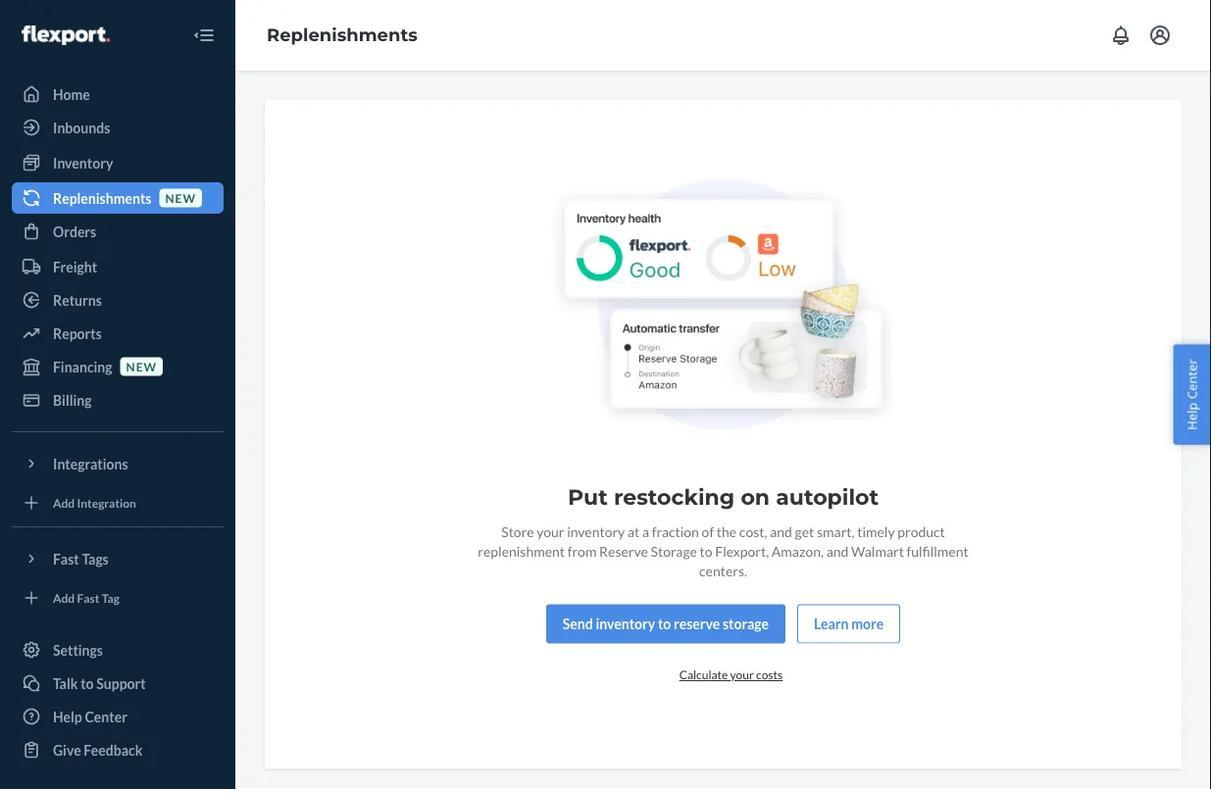Task type: describe. For each thing, give the bounding box(es) containing it.
add fast tag link
[[12, 583, 224, 614]]

returns
[[53, 292, 102, 309]]

of
[[702, 524, 714, 540]]

smart,
[[817, 524, 855, 540]]

add for add integration
[[53, 496, 75, 510]]

tags
[[82, 551, 109, 567]]

help center button
[[1174, 344, 1211, 445]]

freight
[[53, 258, 97, 275]]

reports link
[[12, 318, 224, 349]]

calculate
[[680, 668, 728, 682]]

autopilot
[[776, 484, 879, 510]]

on
[[741, 484, 770, 510]]

returns link
[[12, 284, 224, 316]]

fraction
[[652, 524, 699, 540]]

help center link
[[12, 701, 224, 733]]

a
[[643, 524, 649, 540]]

add for add fast tag
[[53, 591, 75, 605]]

get
[[795, 524, 814, 540]]

costs
[[756, 668, 783, 682]]

feedback
[[84, 742, 143, 759]]

0 horizontal spatial replenishments
[[53, 190, 151, 206]]

home link
[[12, 78, 224, 110]]

inbounds
[[53, 119, 110, 136]]

flexport logo image
[[22, 25, 110, 45]]

give feedback
[[53, 742, 143, 759]]

1 vertical spatial and
[[827, 543, 849, 560]]

give feedback button
[[12, 735, 224, 766]]

2 vertical spatial to
[[81, 675, 94, 692]]

new for financing
[[126, 359, 157, 374]]

store
[[501, 524, 534, 540]]

inventory
[[53, 154, 113, 171]]

give
[[53, 742, 81, 759]]

storage
[[723, 616, 769, 633]]

1 vertical spatial center
[[85, 709, 127, 725]]

reports
[[53, 325, 102, 342]]

restocking
[[614, 484, 735, 510]]

replenishments link
[[267, 24, 418, 46]]

at
[[628, 524, 640, 540]]

empty list image
[[546, 179, 901, 438]]

from
[[568, 543, 597, 560]]

home
[[53, 86, 90, 103]]

to inside store your inventory at a fraction of the cost, and get smart, timely product replenishment from reserve storage to flexport, amazon, and walmart fulfillment centers.
[[700, 543, 713, 560]]

your for calculate
[[730, 668, 754, 682]]

put restocking on autopilot
[[568, 484, 879, 510]]

talk
[[53, 675, 78, 692]]

1 vertical spatial help center
[[53, 709, 127, 725]]

help center inside button
[[1183, 359, 1201, 430]]

centers.
[[699, 563, 747, 580]]

product
[[898, 524, 945, 540]]

close navigation image
[[192, 24, 216, 47]]

learn more
[[814, 616, 884, 633]]

freight link
[[12, 251, 224, 283]]

send
[[563, 616, 593, 633]]

replenishment
[[478, 543, 565, 560]]

help inside help center link
[[53, 709, 82, 725]]

learn
[[814, 616, 849, 633]]

open account menu image
[[1149, 24, 1172, 47]]

fast inside 'link'
[[77, 591, 99, 605]]



Task type: vqa. For each thing, say whether or not it's contained in the screenshot.
CHEVRON LEFT icon
no



Task type: locate. For each thing, give the bounding box(es) containing it.
0 horizontal spatial your
[[537, 524, 565, 540]]

inventory up from
[[567, 524, 625, 540]]

add down fast tags
[[53, 591, 75, 605]]

new down reports "link"
[[126, 359, 157, 374]]

your inside store your inventory at a fraction of the cost, and get smart, timely product replenishment from reserve storage to flexport, amazon, and walmart fulfillment centers.
[[537, 524, 565, 540]]

0 horizontal spatial help center
[[53, 709, 127, 725]]

billing
[[53, 392, 92, 409]]

timely
[[857, 524, 895, 540]]

2 add from the top
[[53, 591, 75, 605]]

talk to support
[[53, 675, 146, 692]]

calculate your costs link
[[680, 668, 783, 682]]

add fast tag
[[53, 591, 120, 605]]

inventory
[[567, 524, 625, 540], [596, 616, 655, 633]]

flexport,
[[715, 543, 769, 560]]

0 horizontal spatial help
[[53, 709, 82, 725]]

your for store
[[537, 524, 565, 540]]

and left get
[[770, 524, 792, 540]]

inventory inside store your inventory at a fraction of the cost, and get smart, timely product replenishment from reserve storage to flexport, amazon, and walmart fulfillment centers.
[[567, 524, 625, 540]]

more
[[852, 616, 884, 633]]

0 horizontal spatial center
[[85, 709, 127, 725]]

to right talk
[[81, 675, 94, 692]]

new up orders link on the left top
[[165, 191, 196, 205]]

center inside button
[[1183, 359, 1201, 399]]

0 vertical spatial your
[[537, 524, 565, 540]]

store your inventory at a fraction of the cost, and get smart, timely product replenishment from reserve storage to flexport, amazon, and walmart fulfillment centers.
[[478, 524, 969, 580]]

0 horizontal spatial and
[[770, 524, 792, 540]]

add integration link
[[12, 488, 224, 519]]

center
[[1183, 359, 1201, 399], [85, 709, 127, 725]]

0 vertical spatial help
[[1183, 403, 1201, 430]]

and
[[770, 524, 792, 540], [827, 543, 849, 560]]

0 vertical spatial new
[[165, 191, 196, 205]]

financing
[[53, 359, 112, 375]]

inbounds link
[[12, 112, 224, 143]]

0 horizontal spatial to
[[81, 675, 94, 692]]

to
[[700, 543, 713, 560], [658, 616, 671, 633], [81, 675, 94, 692]]

inventory inside button
[[596, 616, 655, 633]]

1 horizontal spatial to
[[658, 616, 671, 633]]

fast left the tags
[[53, 551, 79, 567]]

fast
[[53, 551, 79, 567], [77, 591, 99, 605]]

open notifications image
[[1109, 24, 1133, 47]]

fast inside dropdown button
[[53, 551, 79, 567]]

1 vertical spatial new
[[126, 359, 157, 374]]

to down of
[[700, 543, 713, 560]]

1 horizontal spatial help center
[[1183, 359, 1201, 430]]

2 horizontal spatial to
[[700, 543, 713, 560]]

1 horizontal spatial your
[[730, 668, 754, 682]]

inventory right the send
[[596, 616, 655, 633]]

your left costs
[[730, 668, 754, 682]]

integrations
[[53, 456, 128, 472]]

1 horizontal spatial replenishments
[[267, 24, 418, 46]]

1 vertical spatial your
[[730, 668, 754, 682]]

1 vertical spatial to
[[658, 616, 671, 633]]

billing link
[[12, 385, 224, 416]]

1 add from the top
[[53, 496, 75, 510]]

put
[[568, 484, 608, 510]]

cost,
[[739, 524, 768, 540]]

and down smart,
[[827, 543, 849, 560]]

0 vertical spatial add
[[53, 496, 75, 510]]

inventory link
[[12, 147, 224, 179]]

0 vertical spatial and
[[770, 524, 792, 540]]

to left reserve
[[658, 616, 671, 633]]

the
[[717, 524, 737, 540]]

1 horizontal spatial and
[[827, 543, 849, 560]]

orders link
[[12, 216, 224, 247]]

help
[[1183, 403, 1201, 430], [53, 709, 82, 725]]

storage
[[651, 543, 697, 560]]

learn more button
[[798, 605, 901, 644]]

tag
[[102, 591, 120, 605]]

0 vertical spatial center
[[1183, 359, 1201, 399]]

0 vertical spatial to
[[700, 543, 713, 560]]

1 vertical spatial help
[[53, 709, 82, 725]]

1 horizontal spatial help
[[1183, 403, 1201, 430]]

0 vertical spatial replenishments
[[267, 24, 418, 46]]

integration
[[77, 496, 136, 510]]

add inside 'link'
[[53, 591, 75, 605]]

1 vertical spatial add
[[53, 591, 75, 605]]

your
[[537, 524, 565, 540], [730, 668, 754, 682]]

fast tags
[[53, 551, 109, 567]]

1 vertical spatial inventory
[[596, 616, 655, 633]]

talk to support button
[[12, 668, 224, 699]]

send inventory to reserve storage button
[[546, 605, 786, 644]]

0 vertical spatial help center
[[1183, 359, 1201, 430]]

orders
[[53, 223, 96, 240]]

replenishments
[[267, 24, 418, 46], [53, 190, 151, 206]]

fast tags button
[[12, 543, 224, 575]]

fulfillment
[[907, 543, 969, 560]]

add left integration in the left bottom of the page
[[53, 496, 75, 510]]

add
[[53, 496, 75, 510], [53, 591, 75, 605]]

new for replenishments
[[165, 191, 196, 205]]

reserve
[[599, 543, 648, 560]]

add integration
[[53, 496, 136, 510]]

help center
[[1183, 359, 1201, 430], [53, 709, 127, 725]]

0 horizontal spatial new
[[126, 359, 157, 374]]

1 vertical spatial fast
[[77, 591, 99, 605]]

integrations button
[[12, 448, 224, 480]]

help inside help center button
[[1183, 403, 1201, 430]]

reserve
[[674, 616, 720, 633]]

your right store
[[537, 524, 565, 540]]

settings
[[53, 642, 103, 659]]

support
[[96, 675, 146, 692]]

0 vertical spatial fast
[[53, 551, 79, 567]]

0 vertical spatial inventory
[[567, 524, 625, 540]]

new
[[165, 191, 196, 205], [126, 359, 157, 374]]

1 horizontal spatial new
[[165, 191, 196, 205]]

settings link
[[12, 635, 224, 666]]

send inventory to reserve storage
[[563, 616, 769, 633]]

fast left tag
[[77, 591, 99, 605]]

amazon,
[[772, 543, 824, 560]]

1 vertical spatial replenishments
[[53, 190, 151, 206]]

calculate your costs
[[680, 668, 783, 682]]

1 horizontal spatial center
[[1183, 359, 1201, 399]]

walmart
[[852, 543, 904, 560]]



